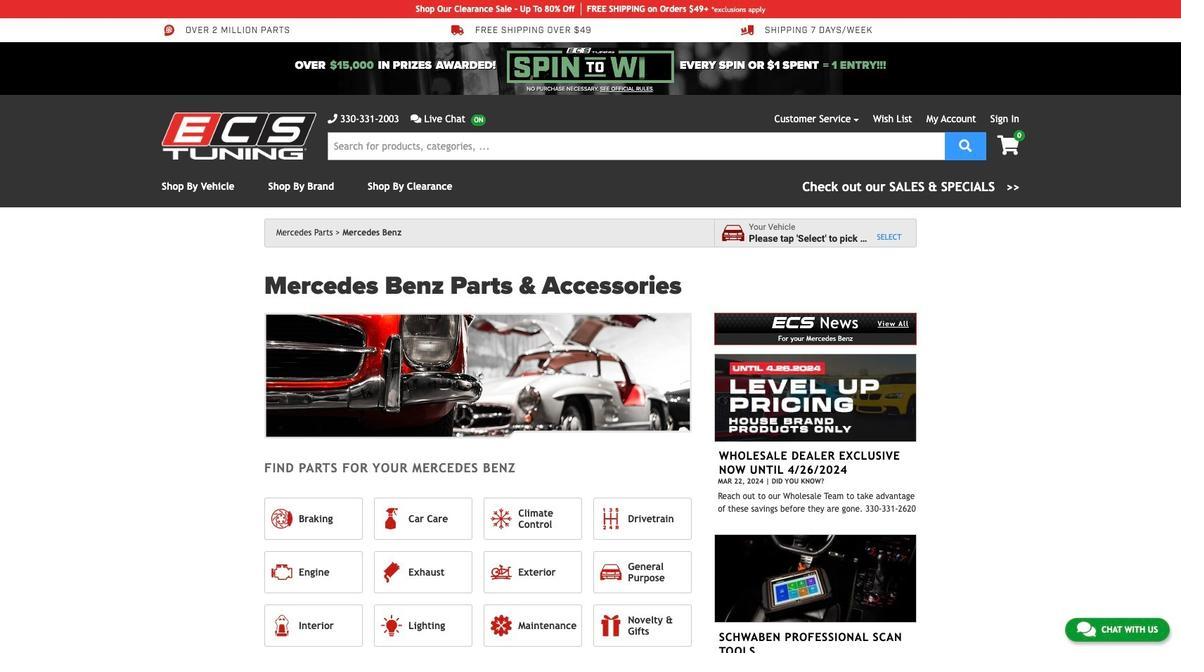 Task type: vqa. For each thing, say whether or not it's contained in the screenshot.
first "Delete" "IMAGE" from the bottom
no



Task type: describe. For each thing, give the bounding box(es) containing it.
wholesale dealer exclusive now until 4/26/2024 image
[[715, 354, 917, 442]]

mercedes benz banner image image
[[264, 313, 692, 439]]

Search text field
[[328, 132, 945, 160]]

ecs tuning 'spin to win' contest logo image
[[507, 48, 674, 83]]

ecs tuning image
[[162, 113, 316, 160]]



Task type: locate. For each thing, give the bounding box(es) containing it.
0 vertical spatial comments image
[[410, 114, 422, 124]]

0 horizontal spatial comments image
[[410, 114, 422, 124]]

1 vertical spatial comments image
[[1077, 621, 1096, 638]]

shopping cart image
[[998, 136, 1020, 155]]

1 horizontal spatial comments image
[[1077, 621, 1096, 638]]

search image
[[959, 139, 972, 152]]

phone image
[[328, 114, 338, 124]]

schwaben professional scan tools image
[[715, 535, 917, 623]]

comments image
[[410, 114, 422, 124], [1077, 621, 1096, 638]]



